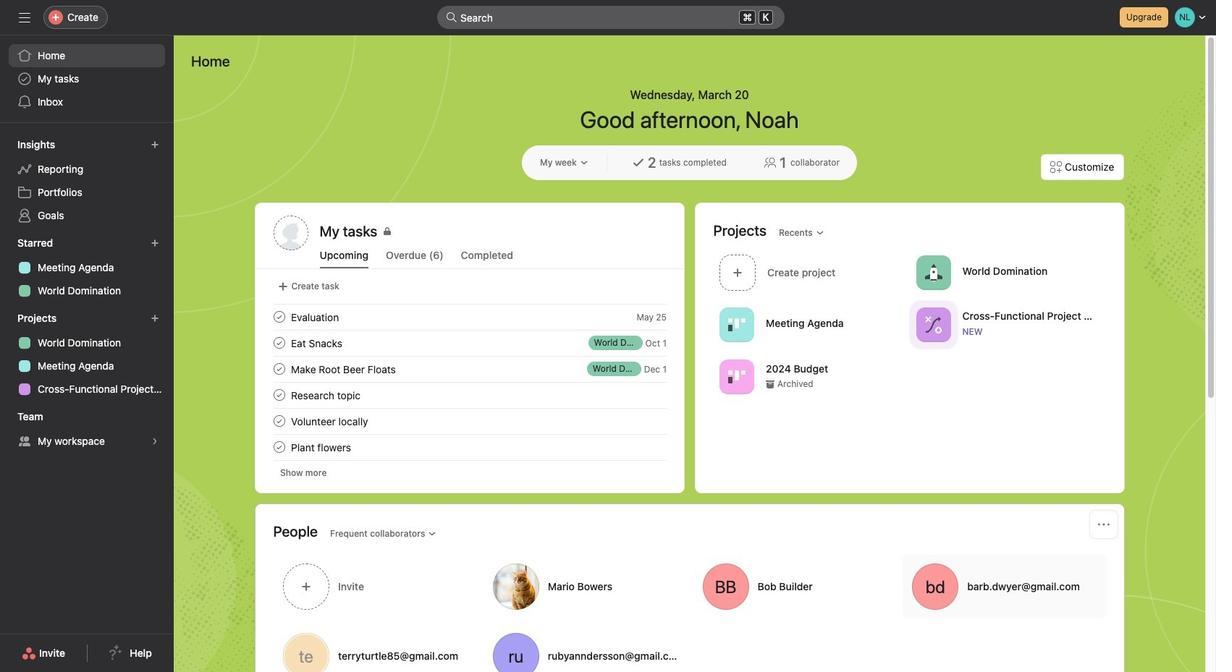 Task type: describe. For each thing, give the bounding box(es) containing it.
2 list item from the top
[[256, 330, 684, 356]]

1 list item from the top
[[256, 304, 684, 330]]

3 mark complete image from the top
[[270, 413, 288, 430]]

mark complete checkbox for 5th 'list item' from the top of the page
[[270, 439, 288, 456]]

mark complete image for 1st 'list item' from the top of the page
[[270, 308, 288, 326]]

prominent image
[[446, 12, 457, 23]]

4 list item from the top
[[256, 382, 684, 408]]

global element
[[0, 35, 174, 122]]

Search tasks, projects, and more text field
[[437, 6, 785, 29]]

insights element
[[0, 132, 174, 230]]

3 list item from the top
[[256, 356, 684, 382]]

projects element
[[0, 305, 174, 404]]

mark complete checkbox for 3rd 'list item' from the bottom of the page
[[270, 360, 288, 378]]

mark complete image for 5th 'list item' from the top of the page
[[270, 439, 288, 456]]

starred element
[[0, 230, 174, 305]]

mark complete image for second 'list item' from the bottom
[[270, 387, 288, 404]]

mark complete checkbox for 4th 'list item' from the bottom of the page
[[270, 334, 288, 352]]

new project or portfolio image
[[151, 314, 159, 323]]

4 mark complete checkbox from the top
[[270, 413, 288, 430]]

rocket image
[[924, 264, 942, 281]]

see details, my workspace image
[[151, 437, 159, 446]]

line_and_symbols image
[[924, 316, 942, 333]]

add profile photo image
[[273, 216, 308, 250]]



Task type: vqa. For each thing, say whether or not it's contained in the screenshot.
middle Mark complete checkbox
yes



Task type: locate. For each thing, give the bounding box(es) containing it.
2 mark complete checkbox from the top
[[270, 334, 288, 352]]

hide sidebar image
[[19, 12, 30, 23]]

mark complete checkbox for 1st 'list item' from the top of the page
[[270, 308, 288, 326]]

new insights image
[[151, 140, 159, 149]]

mark complete image
[[270, 334, 288, 352], [270, 387, 288, 404], [270, 413, 288, 430], [270, 439, 288, 456]]

1 mark complete image from the top
[[270, 334, 288, 352]]

Mark complete checkbox
[[270, 308, 288, 326], [270, 334, 288, 352], [270, 360, 288, 378], [270, 413, 288, 430], [270, 439, 288, 456]]

mark complete image for 4th 'list item' from the bottom of the page
[[270, 334, 288, 352]]

None field
[[437, 6, 785, 29]]

mark complete image for 3rd 'list item' from the bottom of the page
[[270, 360, 288, 378]]

2 board image from the top
[[728, 368, 745, 385]]

actions image
[[1098, 519, 1109, 531]]

4 mark complete image from the top
[[270, 439, 288, 456]]

2 mark complete image from the top
[[270, 360, 288, 378]]

mark complete image
[[270, 308, 288, 326], [270, 360, 288, 378]]

board image
[[728, 316, 745, 333], [728, 368, 745, 385]]

add items to starred image
[[151, 239, 159, 248]]

teams element
[[0, 404, 174, 456]]

0 vertical spatial board image
[[728, 316, 745, 333]]

1 mark complete checkbox from the top
[[270, 308, 288, 326]]

1 mark complete image from the top
[[270, 308, 288, 326]]

0 vertical spatial mark complete image
[[270, 308, 288, 326]]

1 vertical spatial mark complete image
[[270, 360, 288, 378]]

5 mark complete checkbox from the top
[[270, 439, 288, 456]]

3 mark complete checkbox from the top
[[270, 360, 288, 378]]

1 board image from the top
[[728, 316, 745, 333]]

5 list item from the top
[[256, 434, 684, 460]]

1 vertical spatial board image
[[728, 368, 745, 385]]

2 mark complete image from the top
[[270, 387, 288, 404]]

list item
[[256, 304, 684, 330], [256, 330, 684, 356], [256, 356, 684, 382], [256, 382, 684, 408], [256, 434, 684, 460]]

Mark complete checkbox
[[270, 387, 288, 404]]



